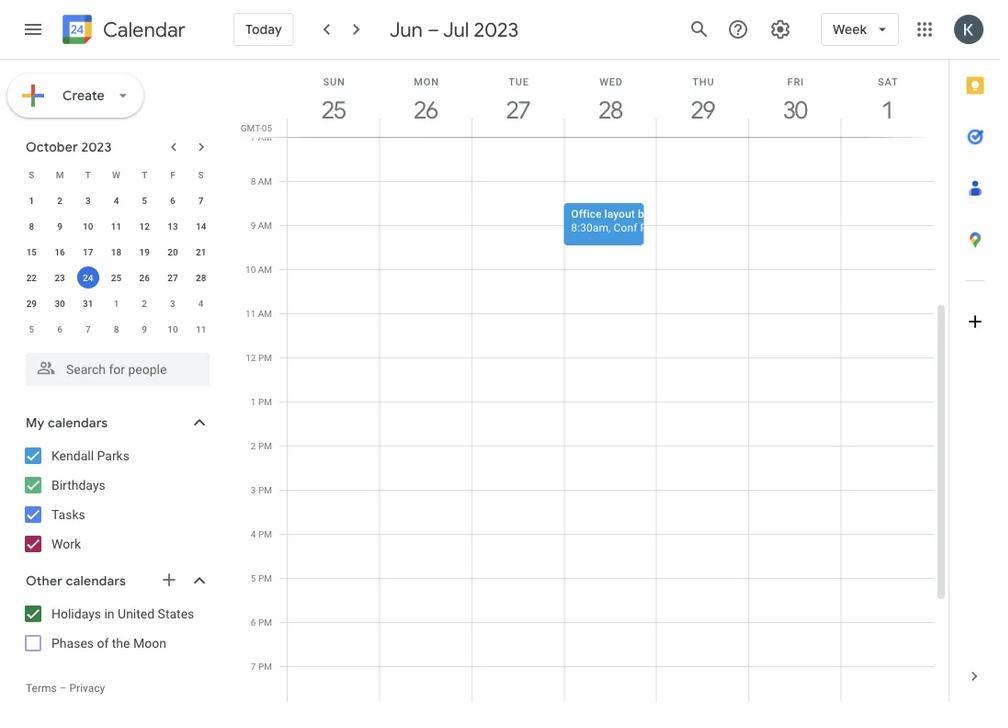 Task type: vqa. For each thing, say whether or not it's contained in the screenshot.


Task type: locate. For each thing, give the bounding box(es) containing it.
1 horizontal spatial 12
[[246, 352, 256, 363]]

t left the w at the left of page
[[85, 169, 91, 180]]

my calendars
[[26, 415, 108, 431]]

1 vertical spatial 4
[[198, 298, 204, 309]]

0 vertical spatial 2023
[[474, 17, 519, 42]]

20 element
[[162, 241, 184, 263]]

25 element
[[105, 267, 127, 289]]

5 down '4 pm'
[[251, 573, 256, 584]]

2 horizontal spatial 11
[[245, 308, 256, 319]]

24, today element
[[77, 267, 99, 289]]

29 down thu at the right top of the page
[[690, 95, 714, 125]]

0 horizontal spatial 8
[[29, 221, 34, 232]]

1 horizontal spatial t
[[142, 169, 147, 180]]

1 horizontal spatial 25
[[321, 95, 345, 125]]

2 vertical spatial 11
[[196, 324, 206, 335]]

tue
[[509, 76, 529, 87]]

3 up '4 pm'
[[251, 484, 256, 495]]

1 vertical spatial 6
[[57, 324, 62, 335]]

10 down november 3 element
[[167, 324, 178, 335]]

sun
[[323, 76, 345, 87]]

2 vertical spatial 2
[[251, 440, 256, 451]]

1 vertical spatial 26
[[139, 272, 150, 283]]

0 horizontal spatial 2
[[57, 195, 62, 206]]

1 horizontal spatial 5
[[142, 195, 147, 206]]

t
[[85, 169, 91, 180], [142, 169, 147, 180]]

0 vertical spatial 27
[[505, 95, 529, 125]]

12
[[139, 221, 150, 232], [246, 352, 256, 363]]

10 element
[[77, 215, 99, 237]]

1 horizontal spatial 9
[[142, 324, 147, 335]]

2 horizontal spatial 3
[[251, 484, 256, 495]]

4 down 3 pm
[[251, 529, 256, 540]]

2 pm from the top
[[258, 396, 272, 407]]

1 vertical spatial 28
[[196, 272, 206, 283]]

4 pm from the top
[[258, 484, 272, 495]]

2 vertical spatial 5
[[251, 573, 256, 584]]

2 vertical spatial 4
[[251, 529, 256, 540]]

11 up 18 on the left of page
[[111, 221, 121, 232]]

9 for november 9 element
[[142, 324, 147, 335]]

pm down 1 pm
[[258, 440, 272, 451]]

10 for 10 am
[[245, 264, 256, 275]]

1 vertical spatial 11
[[245, 308, 256, 319]]

0 horizontal spatial 12
[[139, 221, 150, 232]]

fri
[[787, 76, 804, 87]]

1 vertical spatial 25
[[111, 272, 121, 283]]

6 for november 6 element
[[57, 324, 62, 335]]

pm down '4 pm'
[[258, 573, 272, 584]]

pm for 12 pm
[[258, 352, 272, 363]]

1 vertical spatial calendars
[[66, 573, 126, 589]]

1 vertical spatial 8
[[29, 221, 34, 232]]

4 row from the top
[[17, 239, 215, 265]]

row up november 1 element
[[17, 265, 215, 290]]

calendars for other calendars
[[66, 573, 126, 589]]

10 for 10 element
[[83, 221, 93, 232]]

tasks
[[51, 507, 85, 522]]

2 horizontal spatial 2
[[251, 440, 256, 451]]

2 row from the top
[[17, 188, 215, 213]]

create button
[[7, 74, 143, 118]]

0 vertical spatial 12
[[139, 221, 150, 232]]

2 vertical spatial 6
[[251, 617, 256, 628]]

layout
[[604, 207, 635, 220]]

1 horizontal spatial 2
[[142, 298, 147, 309]]

2 horizontal spatial 9
[[251, 220, 256, 231]]

3 inside "grid"
[[251, 484, 256, 495]]

25
[[321, 95, 345, 125], [111, 272, 121, 283]]

0 horizontal spatial s
[[29, 169, 34, 180]]

8 up 15 element
[[29, 221, 34, 232]]

pm for 3 pm
[[258, 484, 272, 495]]

row up 11 element
[[17, 162, 215, 188]]

1 vertical spatial 2
[[142, 298, 147, 309]]

0 vertical spatial 6
[[170, 195, 175, 206]]

27 down 'tue'
[[505, 95, 529, 125]]

grid
[[235, 60, 949, 702]]

0 horizontal spatial –
[[59, 682, 67, 695]]

30 down 'fri'
[[782, 95, 806, 125]]

1 vertical spatial –
[[59, 682, 67, 695]]

0 vertical spatial 10
[[83, 221, 93, 232]]

6 row from the top
[[17, 290, 215, 316]]

1
[[881, 95, 892, 125], [29, 195, 34, 206], [114, 298, 119, 309], [251, 396, 256, 407]]

november 5 element
[[21, 318, 43, 340]]

united
[[118, 606, 155, 621]]

0 vertical spatial 29
[[690, 95, 714, 125]]

12 down 11 am
[[246, 352, 256, 363]]

9 up 16 element
[[57, 221, 62, 232]]

pm for 6 pm
[[258, 617, 272, 628]]

november 3 element
[[162, 292, 184, 314]]

21
[[196, 246, 206, 257]]

am up 9 am
[[258, 176, 272, 187]]

10 up the 17
[[83, 221, 93, 232]]

10 up 11 am
[[245, 264, 256, 275]]

14 element
[[190, 215, 212, 237]]

am down 9 am
[[258, 264, 272, 275]]

pm up 7 pm
[[258, 617, 272, 628]]

8 pm from the top
[[258, 661, 272, 672]]

22 element
[[21, 267, 43, 289]]

25 down sun
[[321, 95, 345, 125]]

28 column header
[[564, 60, 657, 137]]

s right f
[[198, 169, 204, 180]]

2023 right jul
[[474, 17, 519, 42]]

1 vertical spatial 10
[[245, 264, 256, 275]]

2
[[57, 195, 62, 206], [142, 298, 147, 309], [251, 440, 256, 451]]

7 row from the top
[[17, 316, 215, 342]]

november 6 element
[[49, 318, 71, 340]]

t left f
[[142, 169, 147, 180]]

pm up 1 pm
[[258, 352, 272, 363]]

1 up 15 element
[[29, 195, 34, 206]]

2 for november 2 element
[[142, 298, 147, 309]]

0 horizontal spatial 2023
[[81, 139, 112, 155]]

1 vertical spatial 5
[[29, 324, 34, 335]]

1 am from the top
[[258, 131, 272, 142]]

2 horizontal spatial 8
[[251, 176, 256, 187]]

6 pm from the top
[[258, 573, 272, 584]]

12 up 19
[[139, 221, 150, 232]]

30
[[782, 95, 806, 125], [55, 298, 65, 309]]

0 vertical spatial 8
[[251, 176, 256, 187]]

11 for 11 am
[[245, 308, 256, 319]]

3 pm from the top
[[258, 440, 272, 451]]

2 up november 9 element
[[142, 298, 147, 309]]

7 down 6 pm
[[251, 661, 256, 672]]

5 am from the top
[[258, 308, 272, 319]]

None search field
[[0, 346, 228, 386]]

28 down 21
[[196, 272, 206, 283]]

3
[[85, 195, 91, 206], [170, 298, 175, 309], [251, 484, 256, 495]]

create
[[63, 87, 105, 103]]

other calendars list
[[4, 599, 228, 658]]

s left m
[[29, 169, 34, 180]]

main drawer image
[[22, 18, 44, 40]]

3 row from the top
[[17, 213, 215, 239]]

11 element
[[105, 215, 127, 237]]

1 vertical spatial 27
[[167, 272, 178, 283]]

1 pm from the top
[[258, 352, 272, 363]]

9 inside "grid"
[[251, 220, 256, 231]]

thu
[[692, 76, 715, 87]]

2 down 1 pm
[[251, 440, 256, 451]]

1 vertical spatial 3
[[170, 298, 175, 309]]

1 horizontal spatial 28
[[598, 95, 622, 125]]

31 element
[[77, 292, 99, 314]]

calendar heading
[[99, 17, 186, 43]]

11
[[111, 221, 121, 232], [245, 308, 256, 319], [196, 324, 206, 335]]

1 horizontal spatial 8
[[114, 324, 119, 335]]

s
[[29, 169, 34, 180], [198, 169, 204, 180]]

row
[[17, 162, 215, 188], [17, 188, 215, 213], [17, 213, 215, 239], [17, 239, 215, 265], [17, 265, 215, 290], [17, 290, 215, 316], [17, 316, 215, 342]]

29 down 22
[[26, 298, 37, 309]]

0 vertical spatial 26
[[413, 95, 437, 125]]

0 horizontal spatial 5
[[29, 324, 34, 335]]

november 9 element
[[133, 318, 156, 340]]

7 for 7 am
[[251, 131, 256, 142]]

25 column header
[[287, 60, 380, 137]]

0 horizontal spatial 26
[[139, 272, 150, 283]]

sat 1
[[878, 76, 898, 125]]

pm up 2 pm
[[258, 396, 272, 407]]

row containing s
[[17, 162, 215, 188]]

– right terms
[[59, 682, 67, 695]]

october 2023 grid
[[17, 162, 215, 342]]

in
[[104, 606, 115, 621]]

am down 8 am
[[258, 220, 272, 231]]

mon
[[414, 76, 439, 87]]

f
[[170, 169, 175, 180]]

6 up 7 pm
[[251, 617, 256, 628]]

1 vertical spatial 29
[[26, 298, 37, 309]]

1 row from the top
[[17, 162, 215, 188]]

5 row from the top
[[17, 265, 215, 290]]

0 horizontal spatial 28
[[196, 272, 206, 283]]

28 down 'wed'
[[598, 95, 622, 125]]

27
[[505, 95, 529, 125], [167, 272, 178, 283]]

26 column header
[[379, 60, 472, 137]]

0 horizontal spatial 30
[[55, 298, 65, 309]]

2 horizontal spatial 4
[[251, 529, 256, 540]]

26 link
[[405, 89, 447, 131]]

0 horizontal spatial 10
[[83, 221, 93, 232]]

3 am from the top
[[258, 220, 272, 231]]

5 down 29 element
[[29, 324, 34, 335]]

pm for 2 pm
[[258, 440, 272, 451]]

11 down 10 am
[[245, 308, 256, 319]]

1 horizontal spatial 30
[[782, 95, 806, 125]]

other calendars button
[[4, 566, 228, 596]]

7 pm from the top
[[258, 617, 272, 628]]

10 for november 10 element
[[167, 324, 178, 335]]

0 horizontal spatial 25
[[111, 272, 121, 283]]

2 am from the top
[[258, 176, 272, 187]]

30 inside column header
[[782, 95, 806, 125]]

gmt-
[[241, 122, 262, 133]]

5 pm from the top
[[258, 529, 272, 540]]

tab list
[[949, 60, 1000, 651]]

am for 8 am
[[258, 176, 272, 187]]

5 inside "grid"
[[251, 573, 256, 584]]

3 up 10 element
[[85, 195, 91, 206]]

calendars up in
[[66, 573, 126, 589]]

6 down "30" element
[[57, 324, 62, 335]]

1 down sat
[[881, 95, 892, 125]]

2 vertical spatial 10
[[167, 324, 178, 335]]

05
[[262, 122, 272, 133]]

november 7 element
[[77, 318, 99, 340]]

8 for 8 am
[[251, 176, 256, 187]]

row up 18 element
[[17, 213, 215, 239]]

4 down 28 element
[[198, 298, 204, 309]]

my calendars button
[[4, 408, 228, 438]]

am up 8 am
[[258, 131, 272, 142]]

am up 12 pm on the bottom
[[258, 308, 272, 319]]

7 left the 05
[[251, 131, 256, 142]]

10 am
[[245, 264, 272, 275]]

phases of the moon
[[51, 636, 166, 651]]

jun
[[389, 17, 423, 42]]

2 horizontal spatial 10
[[245, 264, 256, 275]]

9 down november 2 element
[[142, 324, 147, 335]]

4 am from the top
[[258, 264, 272, 275]]

26 inside mon 26
[[413, 95, 437, 125]]

1 horizontal spatial 26
[[413, 95, 437, 125]]

2 vertical spatial 8
[[114, 324, 119, 335]]

states
[[158, 606, 194, 621]]

5
[[142, 195, 147, 206], [29, 324, 34, 335], [251, 573, 256, 584]]

1 down 12 pm on the bottom
[[251, 396, 256, 407]]

work
[[51, 536, 81, 551]]

0 vertical spatial 28
[[598, 95, 622, 125]]

row containing 15
[[17, 239, 215, 265]]

2023
[[474, 17, 519, 42], [81, 139, 112, 155]]

row containing 29
[[17, 290, 215, 316]]

1 horizontal spatial 3
[[170, 298, 175, 309]]

2 inside november 2 element
[[142, 298, 147, 309]]

0 vertical spatial 5
[[142, 195, 147, 206]]

10 inside "grid"
[[245, 264, 256, 275]]

0 horizontal spatial 27
[[167, 272, 178, 283]]

1 vertical spatial 12
[[246, 352, 256, 363]]

0 vertical spatial –
[[427, 17, 440, 42]]

1 t from the left
[[85, 169, 91, 180]]

november 8 element
[[105, 318, 127, 340]]

12 element
[[133, 215, 156, 237]]

1 vertical spatial 2023
[[81, 139, 112, 155]]

brainstorming
[[638, 207, 708, 220]]

2 for 2 pm
[[251, 440, 256, 451]]

29 inside october 2023 grid
[[26, 298, 37, 309]]

8
[[251, 176, 256, 187], [29, 221, 34, 232], [114, 324, 119, 335]]

calendars
[[48, 415, 108, 431], [66, 573, 126, 589]]

7 down 31 element
[[85, 324, 91, 335]]

november 4 element
[[190, 292, 212, 314]]

12 inside 12 element
[[139, 221, 150, 232]]

0 vertical spatial 11
[[111, 221, 121, 232]]

3 for 3 pm
[[251, 484, 256, 495]]

row group
[[17, 188, 215, 342]]

27 down 20
[[167, 272, 178, 283]]

1 link
[[867, 89, 909, 131]]

–
[[427, 17, 440, 42], [59, 682, 67, 695]]

thu 29
[[690, 76, 715, 125]]

8 inside "grid"
[[251, 176, 256, 187]]

0 vertical spatial 30
[[782, 95, 806, 125]]

terms link
[[26, 682, 57, 695]]

1 horizontal spatial s
[[198, 169, 204, 180]]

25 inside sun 25
[[321, 95, 345, 125]]

28
[[598, 95, 622, 125], [196, 272, 206, 283]]

row up "25" element
[[17, 239, 215, 265]]

1 horizontal spatial 10
[[167, 324, 178, 335]]

1 horizontal spatial 11
[[196, 324, 206, 335]]

8:30am ,
[[571, 221, 614, 234]]

parks
[[97, 448, 130, 463]]

0 horizontal spatial t
[[85, 169, 91, 180]]

4 pm
[[251, 529, 272, 540]]

1 horizontal spatial 4
[[198, 298, 204, 309]]

pm down 3 pm
[[258, 529, 272, 540]]

calendars for my calendars
[[48, 415, 108, 431]]

7
[[251, 131, 256, 142], [198, 195, 204, 206], [85, 324, 91, 335], [251, 661, 256, 672]]

5 up 12 element
[[142, 195, 147, 206]]

2 down m
[[57, 195, 62, 206]]

6 down f
[[170, 195, 175, 206]]

3 pm
[[251, 484, 272, 495]]

pm
[[258, 352, 272, 363], [258, 396, 272, 407], [258, 440, 272, 451], [258, 484, 272, 495], [258, 529, 272, 540], [258, 573, 272, 584], [258, 617, 272, 628], [258, 661, 272, 672]]

0 vertical spatial calendars
[[48, 415, 108, 431]]

today
[[245, 21, 282, 37]]

6 inside november 6 element
[[57, 324, 62, 335]]

27 inside column header
[[505, 95, 529, 125]]

row containing 5
[[17, 316, 215, 342]]

1 horizontal spatial 27
[[505, 95, 529, 125]]

7 for 7 pm
[[251, 661, 256, 672]]

18 element
[[105, 241, 127, 263]]

1 pm
[[251, 396, 272, 407]]

2 horizontal spatial 5
[[251, 573, 256, 584]]

30 column header
[[748, 60, 842, 137]]

settings menu image
[[769, 18, 791, 40]]

row down november 1 element
[[17, 316, 215, 342]]

1 horizontal spatial –
[[427, 17, 440, 42]]

november 1 element
[[105, 292, 127, 314]]

0 vertical spatial 2
[[57, 195, 62, 206]]

2 horizontal spatial 6
[[251, 617, 256, 628]]

holidays in united states
[[51, 606, 194, 621]]

calendars up kendall
[[48, 415, 108, 431]]

25 down 18 on the left of page
[[111, 272, 121, 283]]

pm down 6 pm
[[258, 661, 272, 672]]

0 horizontal spatial 11
[[111, 221, 121, 232]]

1 vertical spatial 30
[[55, 298, 65, 309]]

4 for 4 pm
[[251, 529, 256, 540]]

0 horizontal spatial 29
[[26, 298, 37, 309]]

30 inside row
[[55, 298, 65, 309]]

november 2 element
[[133, 292, 156, 314]]

of
[[97, 636, 109, 651]]

8 up 9 am
[[251, 176, 256, 187]]

0 vertical spatial 25
[[321, 95, 345, 125]]

29
[[690, 95, 714, 125], [26, 298, 37, 309]]

pm for 1 pm
[[258, 396, 272, 407]]

8:30am
[[571, 221, 609, 234]]

wed
[[599, 76, 623, 87]]

week
[[833, 21, 867, 37]]

0 vertical spatial 4
[[114, 195, 119, 206]]

row up november 8 element
[[17, 290, 215, 316]]

2 vertical spatial 3
[[251, 484, 256, 495]]

1 up november 8 element
[[114, 298, 119, 309]]

– left jul
[[427, 17, 440, 42]]

1 horizontal spatial 6
[[170, 195, 175, 206]]

8 am
[[251, 176, 272, 187]]

8 down november 1 element
[[114, 324, 119, 335]]

2023 right october
[[81, 139, 112, 155]]

3 up november 10 element
[[170, 298, 175, 309]]

0 vertical spatial 3
[[85, 195, 91, 206]]

1 horizontal spatial 29
[[690, 95, 714, 125]]

26 down 'mon'
[[413, 95, 437, 125]]

11 down the november 4 element
[[196, 324, 206, 335]]

row down the w at the left of page
[[17, 188, 215, 213]]

9 up 10 am
[[251, 220, 256, 231]]

0 horizontal spatial 6
[[57, 324, 62, 335]]

pm up '4 pm'
[[258, 484, 272, 495]]

2 inside "grid"
[[251, 440, 256, 451]]

4 up 11 element
[[114, 195, 119, 206]]

30 down 23
[[55, 298, 65, 309]]

26 down 19
[[139, 272, 150, 283]]



Task type: describe. For each thing, give the bounding box(es) containing it.
5 for 5 pm
[[251, 573, 256, 584]]

row containing 8
[[17, 213, 215, 239]]

27 element
[[162, 267, 184, 289]]

moon
[[133, 636, 166, 651]]

29 element
[[21, 292, 43, 314]]

7 up 14 "element"
[[198, 195, 204, 206]]

28 element
[[190, 267, 212, 289]]

sat
[[878, 76, 898, 87]]

15 element
[[21, 241, 43, 263]]

5 pm
[[251, 573, 272, 584]]

7 pm
[[251, 661, 272, 672]]

november 10 element
[[162, 318, 184, 340]]

am for 11 am
[[258, 308, 272, 319]]

row containing 22
[[17, 265, 215, 290]]

wed 28
[[598, 76, 623, 125]]

my
[[26, 415, 45, 431]]

tue 27
[[505, 76, 529, 125]]

22
[[26, 272, 37, 283]]

kendall
[[51, 448, 94, 463]]

1 horizontal spatial 2023
[[474, 17, 519, 42]]

1 column header
[[841, 60, 934, 137]]

8 for november 8 element
[[114, 324, 119, 335]]

1 s from the left
[[29, 169, 34, 180]]

october 2023
[[26, 139, 112, 155]]

m
[[56, 169, 64, 180]]

13 element
[[162, 215, 184, 237]]

sun 25
[[321, 76, 345, 125]]

4 for the november 4 element
[[198, 298, 204, 309]]

,
[[609, 221, 611, 234]]

9 am
[[251, 220, 272, 231]]

my calendars list
[[4, 441, 228, 559]]

27 column header
[[471, 60, 565, 137]]

11 am
[[245, 308, 272, 319]]

grid containing 25
[[235, 60, 949, 702]]

28 link
[[590, 89, 632, 131]]

18
[[111, 246, 121, 257]]

25 link
[[313, 89, 355, 131]]

october
[[26, 139, 78, 155]]

terms – privacy
[[26, 682, 105, 695]]

jun – jul 2023
[[389, 17, 519, 42]]

3 for november 3 element
[[170, 298, 175, 309]]

pm for 5 pm
[[258, 573, 272, 584]]

birthdays
[[51, 478, 105, 493]]

28 inside row group
[[196, 272, 206, 283]]

21 element
[[190, 241, 212, 263]]

7 for november 7 element
[[85, 324, 91, 335]]

other calendars
[[26, 573, 126, 589]]

calendar element
[[59, 11, 186, 51]]

0 horizontal spatial 9
[[57, 221, 62, 232]]

w
[[112, 169, 120, 180]]

13
[[167, 221, 178, 232]]

2 s from the left
[[198, 169, 204, 180]]

week button
[[821, 7, 899, 51]]

calendar
[[103, 17, 186, 43]]

2 pm
[[251, 440, 272, 451]]

12 for 12
[[139, 221, 150, 232]]

kendall parks
[[51, 448, 130, 463]]

31
[[83, 298, 93, 309]]

23
[[55, 272, 65, 283]]

14
[[196, 221, 206, 232]]

today button
[[233, 7, 294, 51]]

row group containing 1
[[17, 188, 215, 342]]

11 for november 11 element at the left top of page
[[196, 324, 206, 335]]

29 column header
[[656, 60, 749, 137]]

0 horizontal spatial 3
[[85, 195, 91, 206]]

other
[[26, 573, 63, 589]]

Search for people text field
[[37, 353, 199, 386]]

jul
[[443, 17, 469, 42]]

1 inside sat 1
[[881, 95, 892, 125]]

am for 7 am
[[258, 131, 272, 142]]

6 pm
[[251, 617, 272, 628]]

pm for 7 pm
[[258, 661, 272, 672]]

am for 10 am
[[258, 264, 272, 275]]

30 link
[[774, 89, 817, 131]]

6 for 6 pm
[[251, 617, 256, 628]]

28 inside wed 28
[[598, 95, 622, 125]]

– for privacy
[[59, 682, 67, 695]]

gmt-05
[[241, 122, 272, 133]]

add other calendars image
[[160, 571, 178, 589]]

november 11 element
[[190, 318, 212, 340]]

17 element
[[77, 241, 99, 263]]

holidays
[[51, 606, 101, 621]]

24
[[83, 272, 93, 283]]

fri 30
[[782, 76, 806, 125]]

26 inside october 2023 grid
[[139, 272, 150, 283]]

privacy link
[[69, 682, 105, 695]]

pm for 4 pm
[[258, 529, 272, 540]]

office
[[571, 207, 602, 220]]

30 element
[[49, 292, 71, 314]]

24 cell
[[74, 265, 102, 290]]

9 for 9 am
[[251, 220, 256, 231]]

am for 9 am
[[258, 220, 272, 231]]

16
[[55, 246, 65, 257]]

19
[[139, 246, 150, 257]]

5 for november 5 element
[[29, 324, 34, 335]]

privacy
[[69, 682, 105, 695]]

27 inside october 2023 grid
[[167, 272, 178, 283]]

11 for 11 element
[[111, 221, 121, 232]]

terms
[[26, 682, 57, 695]]

0 horizontal spatial 4
[[114, 195, 119, 206]]

12 for 12 pm
[[246, 352, 256, 363]]

7 am
[[251, 131, 272, 142]]

row containing 1
[[17, 188, 215, 213]]

2 t from the left
[[142, 169, 147, 180]]

phases
[[51, 636, 94, 651]]

29 link
[[682, 89, 724, 131]]

23 element
[[49, 267, 71, 289]]

16 element
[[49, 241, 71, 263]]

– for jul
[[427, 17, 440, 42]]

12 pm
[[246, 352, 272, 363]]

19 element
[[133, 241, 156, 263]]

mon 26
[[413, 76, 439, 125]]

29 inside "thu 29"
[[690, 95, 714, 125]]

office layout brainstorming
[[571, 207, 708, 220]]

the
[[112, 636, 130, 651]]

17
[[83, 246, 93, 257]]

27 link
[[497, 89, 540, 131]]

25 inside row group
[[111, 272, 121, 283]]

15
[[26, 246, 37, 257]]

20
[[167, 246, 178, 257]]

26 element
[[133, 267, 156, 289]]



